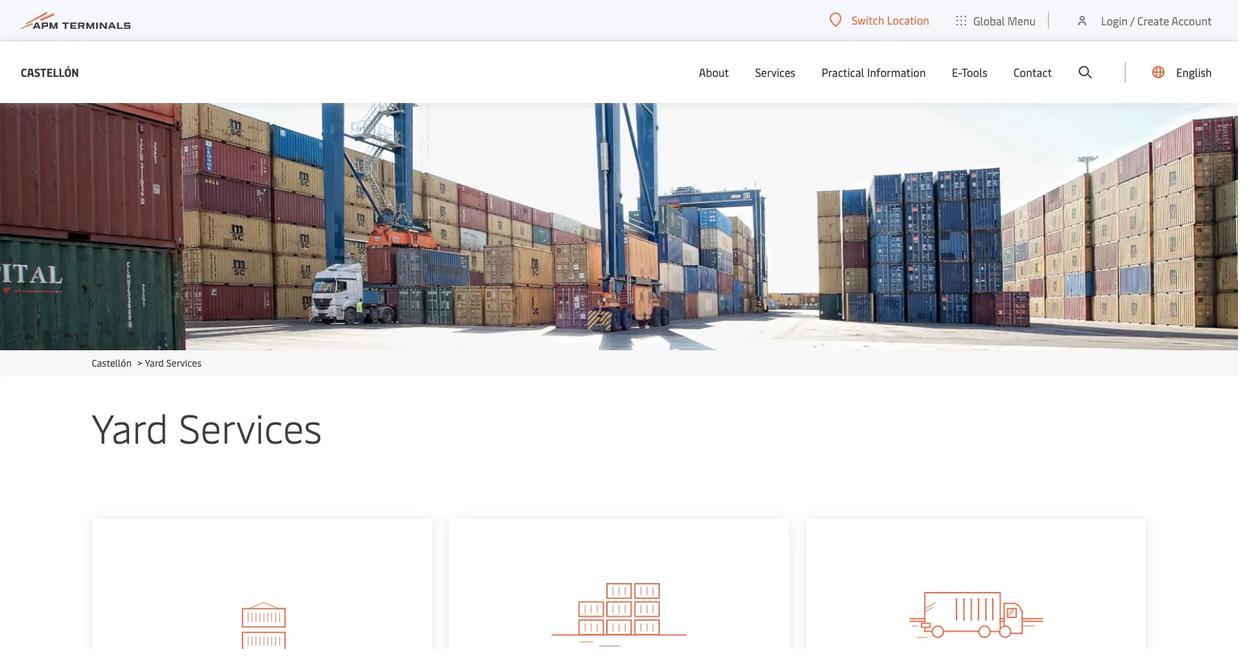 Task type: describe. For each thing, give the bounding box(es) containing it.
practical
[[822, 65, 865, 80]]

account
[[1172, 13, 1213, 28]]

switch
[[852, 12, 885, 27]]

english button
[[1153, 41, 1213, 103]]

0 vertical spatial yard
[[145, 357, 164, 370]]

login / create account
[[1102, 13, 1213, 28]]

castellón > yard services
[[92, 357, 202, 370]]

2 vertical spatial services
[[179, 400, 322, 454]]

menu
[[1008, 13, 1037, 28]]

tools
[[962, 65, 988, 80]]

login
[[1102, 13, 1129, 28]]

e-
[[953, 65, 962, 80]]

apm_icons_v3_container storage image
[[488, 568, 751, 649]]

services button
[[756, 41, 796, 103]]

practical information button
[[822, 41, 926, 103]]

yard services castellon image
[[0, 103, 1239, 350]]

apm_icons_v3_transport link
[[807, 519, 1147, 649]]

1 horizontal spatial castellón link
[[92, 357, 132, 370]]

>
[[137, 357, 142, 370]]

global
[[974, 13, 1006, 28]]

castellón for castellón
[[21, 64, 79, 79]]

switch location button
[[830, 12, 930, 27]]

switch location
[[852, 12, 930, 27]]

e-tools
[[953, 65, 988, 80]]

artboard 205 copy 25 link
[[92, 519, 432, 649]]

create
[[1138, 13, 1170, 28]]

0 vertical spatial services
[[756, 65, 796, 80]]



Task type: vqa. For each thing, say whether or not it's contained in the screenshot.
Container associated with Container photos
no



Task type: locate. For each thing, give the bounding box(es) containing it.
castellón
[[21, 64, 79, 79], [92, 357, 132, 370]]

yard services
[[92, 400, 322, 454]]

about
[[699, 65, 730, 80]]

castellón for castellón > yard services
[[92, 357, 132, 370]]

apm_icons_v3_transport image
[[845, 568, 1109, 649]]

1 vertical spatial services
[[166, 357, 202, 370]]

0 vertical spatial castellón
[[21, 64, 79, 79]]

location
[[888, 12, 930, 27]]

about button
[[699, 41, 730, 103]]

global menu
[[974, 13, 1037, 28]]

1 vertical spatial castellón
[[92, 357, 132, 370]]

yard down >
[[92, 400, 169, 454]]

english
[[1177, 65, 1213, 80]]

e-tools button
[[953, 41, 988, 103]]

0 horizontal spatial castellón link
[[21, 64, 79, 81]]

yard right >
[[145, 357, 164, 370]]

0 horizontal spatial castellón
[[21, 64, 79, 79]]

practical information
[[822, 65, 926, 80]]

services
[[756, 65, 796, 80], [166, 357, 202, 370], [179, 400, 322, 454]]

artboard 205 copy 25 image
[[130, 568, 394, 649]]

apm_icons_v3_container storage link
[[449, 519, 790, 649]]

information
[[868, 65, 926, 80]]

contact button
[[1014, 41, 1053, 103]]

global menu button
[[944, 0, 1050, 41]]

login / create account link
[[1076, 0, 1213, 41]]

castellón link
[[21, 64, 79, 81], [92, 357, 132, 370]]

1 vertical spatial yard
[[92, 400, 169, 454]]

1 vertical spatial castellón link
[[92, 357, 132, 370]]

0 vertical spatial castellón link
[[21, 64, 79, 81]]

/
[[1131, 13, 1135, 28]]

yard
[[145, 357, 164, 370], [92, 400, 169, 454]]

contact
[[1014, 65, 1053, 80]]

1 horizontal spatial castellón
[[92, 357, 132, 370]]



